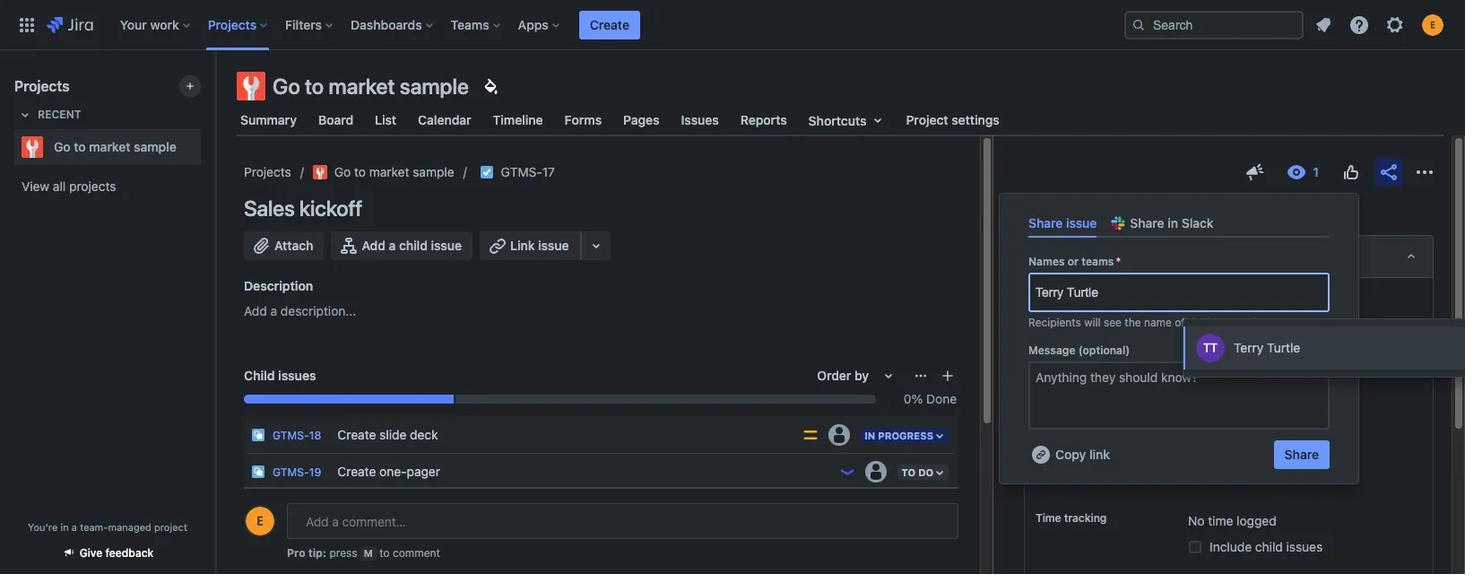 Task type: describe. For each thing, give the bounding box(es) containing it.
link
[[1090, 447, 1111, 462]]

child issues
[[244, 368, 316, 383]]

projects for projects link
[[244, 164, 291, 179]]

priority: low image for unassigned image
[[839, 500, 857, 518]]

assign to me button
[[1189, 318, 1416, 336]]

2 the from the left
[[1189, 316, 1205, 329]]

due date
[[1036, 472, 1083, 485]]

board
[[318, 112, 354, 127]]

share button
[[1275, 441, 1330, 469]]

list link
[[372, 104, 400, 136]]

to inside button
[[1231, 318, 1242, 334]]

projects link
[[244, 161, 291, 183]]

pro
[[287, 546, 306, 560]]

assign
[[1189, 318, 1227, 334]]

of
[[1175, 316, 1186, 329]]

view all projects link
[[14, 170, 201, 203]]

0 vertical spatial sample
[[400, 74, 469, 99]]

in for you're
[[60, 521, 69, 533]]

child inside add a child issue "button"
[[399, 238, 428, 253]]

message
[[1029, 344, 1076, 357]]

due
[[1036, 472, 1057, 485]]

your profile and settings image
[[1423, 14, 1444, 35]]

projects button
[[203, 10, 275, 39]]

share inside share button
[[1285, 447, 1320, 462]]

shortcuts
[[809, 113, 867, 128]]

create button
[[579, 10, 641, 39]]

go for go to market sample link to the left
[[54, 139, 71, 154]]

progress
[[878, 430, 934, 441]]

to do button
[[897, 463, 951, 482]]

issue type: sub-task image for unassigned icon corresponding to to do's 'priority: low' image
[[251, 465, 266, 479]]

time
[[1036, 511, 1062, 525]]

view all projects
[[22, 179, 116, 194]]

reports link
[[737, 104, 791, 136]]

sales
[[244, 196, 295, 221]]

add for add a description...
[[244, 303, 267, 318]]

market for go to market sample link to the right
[[369, 164, 409, 179]]

notifications image
[[1313, 14, 1335, 35]]

your
[[1259, 316, 1282, 329]]

2 vertical spatial sample
[[413, 164, 455, 179]]

you're in a team-managed project
[[28, 521, 187, 533]]

share issue
[[1029, 215, 1098, 231]]

banner containing your work
[[0, 0, 1466, 50]]

tip:
[[308, 546, 327, 560]]

1 horizontal spatial child
[[1256, 539, 1284, 555]]

1 vertical spatial issues
[[1287, 539, 1323, 555]]

board link
[[315, 104, 357, 136]]

reports
[[741, 112, 787, 127]]

give feedback
[[80, 546, 154, 560]]

assignee
[[1036, 292, 1084, 306]]

include
[[1210, 539, 1253, 555]]

go to market sample image
[[313, 165, 327, 179]]

time
[[1209, 513, 1234, 528]]

timeline link
[[490, 104, 547, 136]]

in progress
[[865, 430, 934, 441]]

share for share issue
[[1029, 215, 1063, 231]]

terry turtle
[[1234, 340, 1301, 356]]

forms
[[565, 112, 602, 127]]

tab list containing share issue
[[1022, 208, 1338, 238]]

will
[[1085, 316, 1101, 329]]

Search field
[[1125, 10, 1304, 39]]

recent
[[38, 108, 81, 121]]

%
[[912, 391, 923, 406]]

in progress button
[[860, 426, 951, 445]]

unassigned
[[1221, 292, 1289, 307]]

low
[[1221, 392, 1244, 407]]

in
[[865, 430, 876, 441]]

issue type: sub-task image for 'priority: low' image for unassigned image
[[251, 501, 266, 516]]

your work button
[[115, 10, 197, 39]]

projects for projects dropdown button
[[208, 17, 257, 32]]

share image
[[1379, 161, 1400, 183]]

gtms-
[[501, 164, 543, 179]]

to
[[902, 466, 916, 478]]

to right m
[[380, 546, 390, 560]]

no time logged
[[1189, 513, 1277, 528]]

go to market sample for go to market sample link to the left
[[54, 139, 177, 154]]

summary
[[240, 112, 297, 127]]

names or teams *
[[1029, 255, 1122, 268]]

sales kickoff
[[244, 196, 363, 221]]

message
[[1285, 316, 1330, 329]]

a for description...
[[271, 303, 277, 318]]

add for add a child issue
[[362, 238, 386, 253]]

due date pin to top. only you can see pinned fields. image
[[1086, 472, 1101, 486]]

project settings link
[[903, 104, 1004, 136]]

give
[[80, 546, 103, 560]]

search image
[[1132, 17, 1147, 32]]

actions image
[[1415, 161, 1436, 183]]

include child issues
[[1210, 539, 1323, 555]]

labels
[[1036, 432, 1070, 446]]

you're
[[28, 521, 58, 533]]

reporter
[[1036, 353, 1082, 367]]

order by button
[[807, 362, 911, 390]]

kickoff
[[299, 196, 363, 221]]

issue up names or teams *
[[1067, 215, 1098, 231]]

me
[[1246, 318, 1264, 334]]

assign to me
[[1189, 318, 1264, 334]]

project
[[154, 521, 187, 533]]

no
[[1189, 513, 1205, 528]]



Task type: locate. For each thing, give the bounding box(es) containing it.
description
[[244, 278, 313, 293]]

unassigned image for to do
[[866, 461, 888, 483]]

0 vertical spatial a
[[389, 238, 396, 253]]

1 horizontal spatial share
[[1131, 215, 1165, 231]]

1 issue type: sub-task image from the top
[[251, 465, 266, 479]]

1 vertical spatial go
[[54, 139, 71, 154]]

all
[[53, 179, 66, 194]]

managed
[[108, 521, 151, 533]]

unassigned image for in progress
[[829, 424, 851, 446]]

market
[[329, 74, 395, 99], [89, 139, 131, 154], [369, 164, 409, 179]]

in inside tab list
[[1168, 215, 1179, 231]]

tab list containing summary
[[226, 104, 1455, 136]]

1 priority: low image from the top
[[839, 463, 857, 481]]

a for child
[[389, 238, 396, 253]]

your
[[120, 17, 147, 32]]

jira image
[[47, 14, 93, 35], [47, 14, 93, 35]]

create
[[590, 17, 630, 32]]

go to market sample up list
[[273, 74, 469, 99]]

create child image
[[941, 369, 956, 383]]

date
[[1060, 472, 1083, 485]]

projects inside dropdown button
[[208, 17, 257, 32]]

go right go to market sample icon
[[334, 164, 351, 179]]

help image
[[1349, 14, 1371, 35]]

project
[[907, 112, 949, 127]]

sample down "calendar" link
[[413, 164, 455, 179]]

priority
[[1036, 393, 1074, 406]]

add a child issue button
[[331, 231, 473, 260]]

order
[[818, 368, 852, 383]]

0 horizontal spatial issues
[[278, 368, 316, 383]]

unassigned image
[[866, 498, 888, 519]]

add inside add a child issue "button"
[[362, 238, 386, 253]]

time tracking pin to top. only you can see pinned fields. image
[[1111, 511, 1125, 526]]

issue inside "button"
[[431, 238, 462, 253]]

17
[[543, 164, 555, 179]]

issues
[[278, 368, 316, 383], [1287, 539, 1323, 555]]

1 vertical spatial add
[[244, 303, 267, 318]]

1 vertical spatial priority: low image
[[839, 500, 857, 518]]

priority: medium image
[[802, 426, 820, 444]]

forms link
[[561, 104, 606, 136]]

1 horizontal spatial a
[[271, 303, 277, 318]]

primary element
[[11, 0, 1125, 50]]

priority: low image left to
[[839, 463, 857, 481]]

recipients
[[1029, 316, 1082, 329]]

1 horizontal spatial go
[[273, 74, 300, 99]]

1 vertical spatial in
[[60, 521, 69, 533]]

to up the board
[[305, 74, 324, 99]]

priority: low image left unassigned image
[[839, 500, 857, 518]]

appswitcher icon image
[[16, 14, 38, 35]]

summary link
[[237, 104, 301, 136]]

tracking
[[1065, 511, 1107, 525]]

priority: low image
[[839, 463, 857, 481], [839, 500, 857, 518]]

0 horizontal spatial add
[[244, 303, 267, 318]]

banner
[[0, 0, 1466, 50]]

Names or teams text field
[[1036, 285, 1101, 300]]

2 issue type: sub-task image from the top
[[251, 501, 266, 516]]

attach
[[275, 238, 314, 253]]

sample left add to starred 'image'
[[134, 139, 177, 154]]

projects
[[69, 179, 116, 194]]

create project image
[[183, 79, 197, 93]]

projects up sales
[[244, 164, 291, 179]]

the right of
[[1189, 316, 1205, 329]]

issues right include
[[1287, 539, 1323, 555]]

2 vertical spatial go
[[334, 164, 351, 179]]

go
[[273, 74, 300, 99], [54, 139, 71, 154], [334, 164, 351, 179]]

attach button
[[244, 231, 324, 260]]

unassigned image
[[829, 424, 851, 446], [866, 461, 888, 483]]

0 horizontal spatial in
[[60, 521, 69, 533]]

slack
[[1182, 215, 1214, 231]]

go to market sample link up view all projects link
[[14, 129, 194, 165]]

0 vertical spatial unassigned image
[[829, 424, 851, 446]]

do
[[919, 466, 934, 478]]

name
[[1145, 316, 1172, 329]]

names
[[1029, 255, 1065, 268]]

add down description
[[244, 303, 267, 318]]

issue inside button
[[538, 238, 569, 253]]

view
[[22, 179, 49, 194]]

sidebar navigation image
[[196, 72, 235, 108]]

description...
[[281, 303, 356, 318]]

2 horizontal spatial go
[[334, 164, 351, 179]]

sample
[[400, 74, 469, 99], [134, 139, 177, 154], [413, 164, 455, 179]]

1 vertical spatial sample
[[134, 139, 177, 154]]

the
[[1125, 316, 1142, 329], [1189, 316, 1205, 329]]

done
[[927, 391, 957, 406]]

issue left and on the right of page
[[1208, 316, 1234, 329]]

2 vertical spatial go to market sample
[[334, 164, 455, 179]]

1 vertical spatial go to market sample
[[54, 139, 177, 154]]

projects
[[208, 17, 257, 32], [14, 78, 70, 94], [244, 164, 291, 179]]

0 horizontal spatial the
[[1125, 316, 1142, 329]]

feedback
[[105, 546, 154, 560]]

the right see
[[1125, 316, 1142, 329]]

time tracking
[[1036, 511, 1107, 525]]

in for share
[[1168, 215, 1179, 231]]

message (optional)
[[1029, 344, 1131, 357]]

sample up calendar
[[400, 74, 469, 99]]

1 horizontal spatial in
[[1168, 215, 1179, 231]]

issue
[[1067, 215, 1098, 231], [431, 238, 462, 253], [538, 238, 569, 253], [1208, 316, 1234, 329]]

team-
[[80, 521, 108, 533]]

unassigned image left to
[[866, 461, 888, 483]]

settings image
[[1385, 14, 1407, 35]]

recipients will see the name of the issue and your message
[[1029, 316, 1330, 329]]

give feedback button
[[51, 538, 164, 568]]

market up list
[[329, 74, 395, 99]]

go to market sample for go to market sample link to the right
[[334, 164, 455, 179]]

collapse recent projects image
[[14, 104, 36, 126]]

in left slack at the top right of the page
[[1168, 215, 1179, 231]]

0 horizontal spatial a
[[72, 521, 77, 533]]

0 horizontal spatial go
[[54, 139, 71, 154]]

see
[[1104, 316, 1122, 329]]

profile image of eloisefrancis23 image
[[246, 507, 275, 536]]

0 vertical spatial add
[[362, 238, 386, 253]]

add down kickoff
[[362, 238, 386, 253]]

shortcuts button
[[805, 104, 892, 136]]

pro tip: press m to comment
[[287, 546, 440, 560]]

unassigned image right priority: medium image
[[829, 424, 851, 446]]

copy
[[1056, 447, 1087, 462]]

comment
[[393, 546, 440, 560]]

go down recent
[[54, 139, 71, 154]]

go for go to market sample link to the right
[[334, 164, 351, 179]]

(optional)
[[1079, 344, 1131, 357]]

0 vertical spatial child
[[399, 238, 428, 253]]

1 horizontal spatial add
[[362, 238, 386, 253]]

link
[[510, 238, 535, 253]]

issues link
[[678, 104, 723, 136]]

issues
[[681, 112, 719, 127]]

to right go to market sample icon
[[354, 164, 366, 179]]

in right you're
[[60, 521, 69, 533]]

0 horizontal spatial child
[[399, 238, 428, 253]]

projects right work
[[208, 17, 257, 32]]

2 vertical spatial market
[[369, 164, 409, 179]]

turtle
[[1268, 340, 1301, 356]]

1 horizontal spatial issues
[[1287, 539, 1323, 555]]

issue right link
[[538, 238, 569, 253]]

1 vertical spatial unassigned image
[[866, 461, 888, 483]]

0
[[904, 391, 912, 406]]

0 vertical spatial tab list
[[226, 104, 1455, 136]]

to do
[[902, 466, 934, 478]]

go up summary
[[273, 74, 300, 99]]

go to market sample up view all projects link
[[54, 139, 177, 154]]

0 vertical spatial market
[[329, 74, 395, 99]]

Message (optional) text field
[[1029, 362, 1330, 430]]

issue actions image
[[914, 369, 929, 383]]

details element
[[1025, 235, 1435, 278]]

2 vertical spatial projects
[[244, 164, 291, 179]]

in
[[1168, 215, 1179, 231], [60, 521, 69, 533]]

priority: low image for unassigned icon corresponding to to do
[[839, 463, 857, 481]]

0 vertical spatial projects
[[208, 17, 257, 32]]

2 horizontal spatial a
[[389, 238, 396, 253]]

tab list
[[226, 104, 1455, 136], [1022, 208, 1338, 238]]

1 vertical spatial market
[[89, 139, 131, 154]]

1 vertical spatial issue type: sub-task image
[[251, 501, 266, 516]]

1 vertical spatial tab list
[[1022, 208, 1338, 238]]

settings
[[952, 112, 1000, 127]]

0 horizontal spatial share
[[1029, 215, 1063, 231]]

projects up recent
[[14, 78, 70, 94]]

0 vertical spatial in
[[1168, 215, 1179, 231]]

1 the from the left
[[1125, 316, 1142, 329]]

0 vertical spatial priority: low image
[[839, 463, 857, 481]]

go to market sample down list link
[[334, 164, 455, 179]]

market down list link
[[369, 164, 409, 179]]

child
[[399, 238, 428, 253], [1256, 539, 1284, 555]]

1 horizontal spatial go to market sample link
[[313, 161, 455, 183]]

2 horizontal spatial share
[[1285, 447, 1320, 462]]

terry
[[1234, 340, 1264, 356]]

1 horizontal spatial unassigned image
[[866, 461, 888, 483]]

logged
[[1237, 513, 1277, 528]]

2 priority: low image from the top
[[839, 500, 857, 518]]

link issue button
[[480, 231, 582, 260]]

issue type: sub-task image
[[251, 428, 266, 442]]

to left me
[[1231, 318, 1242, 334]]

0 % done
[[904, 391, 957, 406]]

pages
[[624, 112, 660, 127]]

issues right child
[[278, 368, 316, 383]]

0 vertical spatial go to market sample
[[273, 74, 469, 99]]

order by
[[818, 368, 869, 383]]

a inside "button"
[[389, 238, 396, 253]]

1 vertical spatial a
[[271, 303, 277, 318]]

calendar link
[[415, 104, 475, 136]]

vote options: no one has voted for this issue yet. image
[[1341, 161, 1363, 183]]

go to market sample link down list link
[[313, 161, 455, 183]]

by
[[855, 368, 869, 383]]

give feedback image
[[1245, 161, 1267, 183]]

issue type: sub-task image
[[251, 465, 266, 479], [251, 501, 266, 516]]

child
[[244, 368, 275, 383]]

press
[[330, 546, 357, 560]]

share for share in slack
[[1131, 215, 1165, 231]]

0 vertical spatial issues
[[278, 368, 316, 383]]

terry turtle image
[[1197, 334, 1225, 363]]

calendar
[[418, 112, 472, 127]]

1 vertical spatial child
[[1256, 539, 1284, 555]]

0 horizontal spatial go to market sample link
[[14, 129, 194, 165]]

issue left link
[[431, 238, 462, 253]]

Add a comment… field
[[287, 503, 959, 539]]

copy link button
[[1029, 441, 1113, 469]]

to down recent
[[74, 139, 86, 154]]

1 horizontal spatial the
[[1189, 316, 1205, 329]]

0 horizontal spatial unassigned image
[[829, 424, 851, 446]]

add to starred image
[[196, 136, 217, 158]]

1 vertical spatial projects
[[14, 78, 70, 94]]

market up view all projects link
[[89, 139, 131, 154]]

0 vertical spatial go
[[273, 74, 300, 99]]

share in slack
[[1131, 215, 1214, 231]]

work
[[150, 17, 179, 32]]

go to market sample
[[273, 74, 469, 99], [54, 139, 177, 154], [334, 164, 455, 179]]

timeline
[[493, 112, 543, 127]]

add a description...
[[244, 303, 356, 318]]

0 vertical spatial issue type: sub-task image
[[251, 465, 266, 479]]

market for go to market sample link to the left
[[89, 139, 131, 154]]

2 vertical spatial a
[[72, 521, 77, 533]]



Task type: vqa. For each thing, say whether or not it's contained in the screenshot.
intended
no



